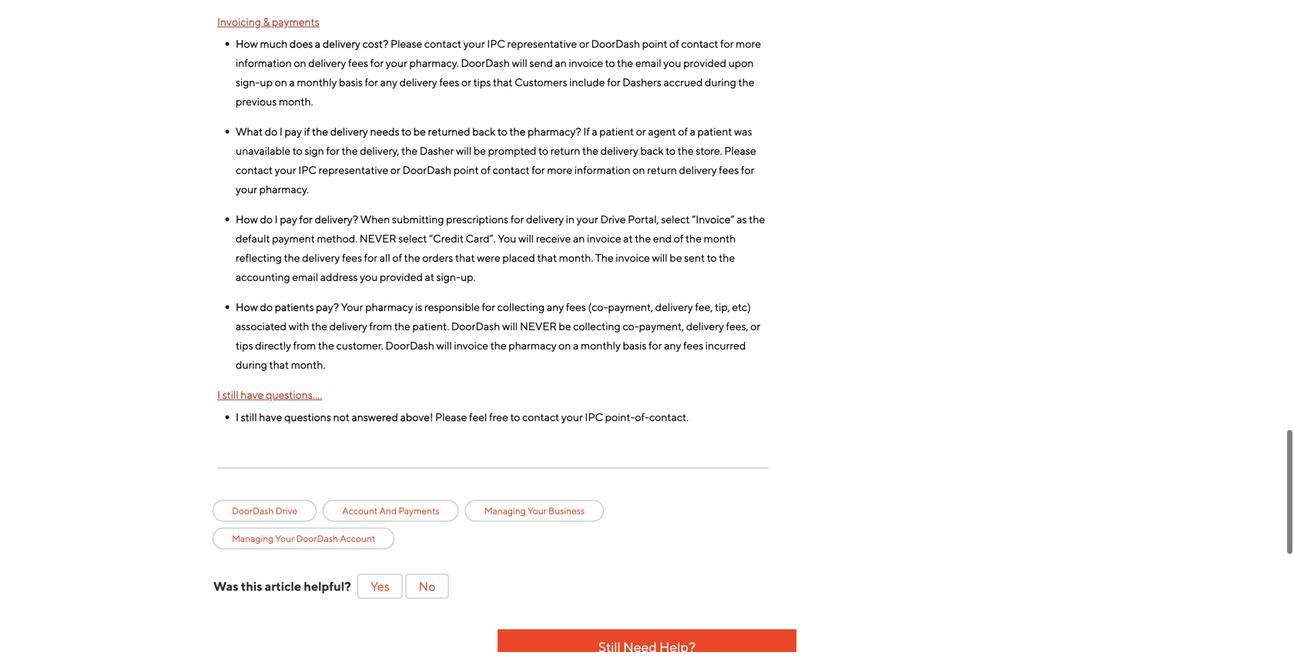 Task type: vqa. For each thing, say whether or not it's contained in the screenshot.
I'm a Merchant link
no



Task type: describe. For each thing, give the bounding box(es) containing it.
fees inside as the default payment method. never select "credit card". you will receive an invoice at the end of the month reflecting the delivery fees for all of the orders that were placed that month. the invoice will be sent to the accounting email address you provided at sign-up.
[[342, 252, 362, 264]]

and
[[379, 506, 397, 517]]

will inside 'if a patient or agent of a patient was unavailable to sign for the delivery, the dasher will be prompted to return the delivery back to the store.'
[[456, 145, 472, 157]]

the down if
[[582, 145, 599, 157]]

unavailable
[[236, 145, 291, 157]]

delivery inside "please contact your ipc representative or doordash point of contact for more information on return delivery fees for your pharmacy."
[[679, 164, 717, 177]]

doordash up helpful?
[[296, 534, 338, 544]]

delivery down fee,
[[686, 320, 724, 333]]

2 vertical spatial ipc
[[585, 411, 603, 424]]

basis inside please contact your ipc representative or doordash point of contact for more information on delivery fees for your pharmacy. doordash will send an invoice to the email you provided upon sign-up on a monthly basis for any delivery fees or tips that customers include for dashers accrued during the previous month.
[[339, 76, 363, 89]]

previous
[[236, 95, 277, 108]]

needs
[[370, 125, 399, 138]]

above!
[[400, 411, 433, 424]]

delivery left 'cost?'
[[323, 37, 360, 50]]

provided inside please contact your ipc representative or doordash point of contact for more information on delivery fees for your pharmacy. doordash will send an invoice to the email you provided upon sign-up on a monthly basis for any delivery fees or tips that customers include for dashers accrued during the previous month.
[[683, 57, 727, 69]]

the right as at right top
[[749, 213, 765, 226]]

questions
[[284, 411, 331, 424]]

that up the up.
[[455, 252, 475, 264]]

2 horizontal spatial any
[[664, 339, 681, 352]]

accounting
[[236, 271, 290, 284]]

delivery left fee,
[[655, 301, 693, 314]]

fees up returned
[[439, 76, 459, 89]]

yes
[[371, 580, 390, 594]]

patients
[[275, 301, 314, 314]]

doordash left "send"
[[461, 57, 510, 69]]

in
[[566, 213, 575, 226]]

were
[[477, 252, 501, 264]]

fees,
[[726, 320, 749, 333]]

the down the "what do i pay if the delivery needs to be returned back to the pharmacy?"
[[401, 145, 418, 157]]

(co-
[[588, 301, 608, 314]]

sent
[[684, 252, 705, 264]]

patient.
[[412, 320, 449, 333]]

doordash drive
[[232, 506, 298, 517]]

be inside as the default payment method. never select "credit card". you will receive an invoice at the end of the month reflecting the delivery fees for all of the orders that were placed that month. the invoice will be sent to the accounting email address you provided at sign-up.
[[670, 252, 682, 264]]

point for pharmacy.
[[454, 164, 479, 177]]

please contact your ipc representative or doordash point of contact for more information on delivery fees for your pharmacy. doordash will send an invoice to the email you provided upon sign-up on a monthly basis for any delivery fees or tips that customers include for dashers accrued during the previous month.
[[236, 37, 763, 108]]

of right end
[[674, 232, 684, 245]]

dasher
[[420, 145, 454, 157]]

return inside 'if a patient or agent of a patient was unavailable to sign for the delivery, the dasher will be prompted to return the delivery back to the store.'
[[551, 145, 580, 157]]

"credit
[[429, 232, 464, 245]]

during inside the your pharmacy is responsible for collecting any fees (co-payment, delivery fee, tip, etc) associated with the delivery from the patient. doordash will never be collecting co-payment, delivery fees, or tips directly from the customer. doordash will invoice the pharmacy on a monthly basis for any fees incurred during that month.
[[236, 359, 267, 371]]

the down month
[[719, 252, 735, 264]]

to right 'needs'
[[402, 125, 411, 138]]

of-
[[635, 411, 649, 424]]

the up dashers
[[617, 57, 633, 69]]

how for how do patients pay?
[[236, 301, 258, 314]]

the right the with
[[311, 320, 327, 333]]

as
[[737, 213, 747, 226]]

delivery inside 'if a patient or agent of a patient was unavailable to sign for the delivery, the dasher will be prompted to return the delivery back to the store.'
[[601, 145, 638, 157]]

"
[[692, 213, 696, 226]]

the
[[595, 252, 614, 264]]

will right you
[[518, 232, 534, 245]]

how much does a delivery cost?
[[236, 37, 391, 50]]

account and payments link
[[342, 504, 440, 518]]

to down pharmacy?
[[539, 145, 548, 157]]

1 horizontal spatial collecting
[[573, 320, 621, 333]]

managing your business link
[[484, 504, 585, 518]]

agent
[[648, 125, 676, 138]]

prompted
[[488, 145, 537, 157]]

1 vertical spatial account
[[340, 534, 375, 544]]

up
[[260, 76, 273, 89]]

i left questions….
[[217, 389, 220, 401]]

2 vertical spatial please
[[435, 411, 467, 424]]

customers
[[515, 76, 567, 89]]

during inside please contact your ipc representative or doordash point of contact for more information on delivery fees for your pharmacy. doordash will send an invoice to the email you provided upon sign-up on a monthly basis for any delivery fees or tips that customers include for dashers accrued during the previous month.
[[705, 76, 736, 89]]

be inside 'if a patient or agent of a patient was unavailable to sign for the delivery, the dasher will be prompted to return the delivery back to the store.'
[[474, 145, 486, 157]]

the up prompted
[[510, 125, 526, 138]]

contact up accrued
[[681, 37, 718, 50]]

month. for information
[[279, 95, 313, 108]]

how for how much does a delivery cost?
[[236, 37, 258, 50]]

1 vertical spatial pharmacy
[[509, 339, 557, 352]]

sign
[[305, 145, 324, 157]]

information for delivery
[[236, 57, 292, 69]]

no
[[419, 580, 436, 594]]

sign- inside as the default payment method. never select "credit card". you will receive an invoice at the end of the month reflecting the delivery fees for all of the orders that were placed that month. the invoice will be sent to the accounting email address you provided at sign-up.
[[436, 271, 461, 284]]

point-
[[605, 411, 635, 424]]

0 horizontal spatial at
[[425, 271, 434, 284]]

delivery down how much does a delivery cost?
[[308, 57, 346, 69]]

doordash down patient.
[[385, 339, 434, 352]]

be inside the your pharmacy is responsible for collecting any fees (co-payment, delivery fee, tip, etc) associated with the delivery from the patient. doordash will never be collecting co-payment, delivery fees, or tips directly from the customer. doordash will invoice the pharmacy on a monthly basis for any fees incurred during that month.
[[559, 320, 571, 333]]

account and payments
[[342, 506, 440, 517]]

method.
[[317, 232, 358, 245]]

delivery up customer.
[[330, 320, 367, 333]]

1 patient from the left
[[600, 125, 634, 138]]

that inside the your pharmacy is responsible for collecting any fees (co-payment, delivery fee, tip, etc) associated with the delivery from the patient. doordash will never be collecting co-payment, delivery fees, or tips directly from the customer. doordash will invoice the pharmacy on a monthly basis for any fees incurred during that month.
[[269, 359, 289, 371]]

customer.
[[336, 339, 383, 352]]

or up returned
[[461, 76, 471, 89]]

the down "
[[686, 232, 702, 245]]

delivery left 'needs'
[[330, 125, 368, 138]]

contact right 'cost?'
[[424, 37, 461, 50]]

on inside "please contact your ipc representative or doordash point of contact for more information on return delivery fees for your pharmacy."
[[633, 164, 645, 177]]

2 vertical spatial do
[[260, 301, 273, 314]]

card".
[[466, 232, 496, 245]]

fee,
[[695, 301, 713, 314]]

1 horizontal spatial from
[[369, 320, 392, 333]]

cost?
[[363, 37, 389, 50]]

of inside 'if a patient or agent of a patient was unavailable to sign for the delivery, the dasher will be prompted to return the delivery back to the store.'
[[678, 125, 688, 138]]

will down the placed
[[502, 320, 518, 333]]

fees inside "please contact your ipc representative or doordash point of contact for more information on return delivery fees for your pharmacy."
[[719, 164, 739, 177]]

of right all
[[392, 252, 402, 264]]

an inside please contact your ipc representative or doordash point of contact for more information on delivery fees for your pharmacy. doordash will send an invoice to the email you provided upon sign-up on a monthly basis for any delivery fees or tips that customers include for dashers accrued during the previous month.
[[555, 57, 567, 69]]

for inside as the default payment method. never select "credit card". you will receive an invoice at the end of the month reflecting the delivery fees for all of the orders that were placed that month. the invoice will be sent to the accounting email address you provided at sign-up.
[[364, 252, 378, 264]]

will down end
[[652, 252, 668, 264]]

submitting
[[392, 213, 444, 226]]

2 patient from the left
[[698, 125, 732, 138]]

send
[[530, 57, 553, 69]]

as the default payment method. never select "credit card". you will receive an invoice at the end of the month reflecting the delivery fees for all of the orders that were placed that month. the invoice will be sent to the accounting email address you provided at sign-up.
[[236, 213, 767, 284]]

what
[[236, 125, 263, 138]]

the right the if
[[312, 125, 328, 138]]

your inside the your pharmacy is responsible for collecting any fees (co-payment, delivery fee, tip, etc) associated with the delivery from the patient. doordash will never be collecting co-payment, delivery fees, or tips directly from the customer. doordash will invoice the pharmacy on a monthly basis for any fees incurred during that month.
[[341, 301, 363, 314]]

i down i still have questions…. at bottom left
[[236, 411, 239, 424]]

managing your doordash account link
[[232, 532, 375, 546]]

to inside as the default payment method. never select "credit card". you will receive an invoice at the end of the month reflecting the delivery fees for all of the orders that were placed that month. the invoice will be sent to the accounting email address you provided at sign-up.
[[707, 252, 717, 264]]

month. for tip,
[[291, 359, 325, 371]]

still for i still have questions not answered above! please feel free to contact your ipc point-of-contact.
[[241, 411, 257, 424]]

etc)
[[732, 301, 751, 314]]

to left sign
[[293, 145, 303, 157]]

answered
[[352, 411, 398, 424]]

how do i pay for delivery? when submitting prescriptions for delivery in your drive portal, select " invoice"
[[236, 213, 735, 226]]

0 vertical spatial payment,
[[608, 301, 653, 314]]

the left delivery,
[[342, 145, 358, 157]]

pay for if
[[285, 125, 302, 138]]

contact right the free
[[522, 411, 559, 424]]

0 horizontal spatial from
[[293, 339, 316, 352]]

to right the free
[[510, 411, 520, 424]]

fees down 'cost?'
[[348, 57, 368, 69]]

have for questions
[[259, 411, 282, 424]]

yes button
[[357, 575, 403, 599]]

your pharmacy is responsible for collecting any fees (co-payment, delivery fee, tip, etc) associated with the delivery from the patient. doordash will never be collecting co-payment, delivery fees, or tips directly from the customer. doordash will invoice the pharmacy on a monthly basis for any fees incurred during that month.
[[236, 301, 763, 371]]

is
[[415, 301, 422, 314]]

you inside as the default payment method. never select "credit card". you will receive an invoice at the end of the month reflecting the delivery fees for all of the orders that were placed that month. the invoice will be sent to the accounting email address you provided at sign-up.
[[360, 271, 378, 284]]

0 vertical spatial at
[[623, 232, 633, 245]]

managing for managing your doordash account
[[232, 534, 274, 544]]

1 vertical spatial any
[[547, 301, 564, 314]]

i still have questions….
[[217, 389, 322, 401]]

much
[[260, 37, 288, 50]]

delivery up the "what do i pay if the delivery needs to be returned back to the pharmacy?"
[[400, 76, 437, 89]]

return inside "please contact your ipc representative or doordash point of contact for more information on return delivery fees for your pharmacy."
[[647, 164, 677, 177]]

pharmacy?
[[528, 125, 581, 138]]

store.
[[696, 145, 722, 157]]

contact down unavailable
[[236, 164, 273, 177]]

portal,
[[628, 213, 659, 226]]

was
[[734, 125, 752, 138]]

the down upon
[[738, 76, 755, 89]]

email inside please contact your ipc representative or doordash point of contact for more information on delivery fees for your pharmacy. doordash will send an invoice to the email you provided upon sign-up on a monthly basis for any delivery fees or tips that customers include for dashers accrued during the previous month.
[[635, 57, 662, 69]]

doordash down responsible
[[451, 320, 500, 333]]

tip,
[[715, 301, 730, 314]]

the left customer.
[[318, 339, 334, 352]]

a inside please contact your ipc representative or doordash point of contact for more information on delivery fees for your pharmacy. doordash will send an invoice to the email you provided upon sign-up on a monthly basis for any delivery fees or tips that customers include for dashers accrued during the previous month.
[[289, 76, 295, 89]]

0 vertical spatial account
[[342, 506, 378, 517]]

0 horizontal spatial pharmacy
[[365, 301, 413, 314]]

that down receive
[[537, 252, 557, 264]]

pharmacy. inside "please contact your ipc representative or doordash point of contact for more information on return delivery fees for your pharmacy."
[[259, 183, 309, 196]]

please for your
[[391, 37, 422, 50]]

co-
[[623, 320, 639, 333]]

invoice inside please contact your ipc representative or doordash point of contact for more information on delivery fees for your pharmacy. doordash will send an invoice to the email you provided upon sign-up on a monthly basis for any delivery fees or tips that customers include for dashers accrued during the previous month.
[[569, 57, 603, 69]]

a inside the your pharmacy is responsible for collecting any fees (co-payment, delivery fee, tip, etc) associated with the delivery from the patient. doordash will never be collecting co-payment, delivery fees, or tips directly from the customer. doordash will invoice the pharmacy on a monthly basis for any fees incurred during that month.
[[573, 339, 579, 352]]

when
[[360, 213, 390, 226]]

point for doordash
[[642, 37, 668, 50]]

if
[[583, 125, 590, 138]]

incurred
[[706, 339, 746, 352]]

was this article helpful?
[[213, 580, 351, 594]]

not
[[333, 411, 350, 424]]

invoice inside the your pharmacy is responsible for collecting any fees (co-payment, delivery fee, tip, etc) associated with the delivery from the patient. doordash will never be collecting co-payment, delivery fees, or tips directly from the customer. doordash will invoice the pharmacy on a monthly basis for any fees incurred during that month.
[[454, 339, 488, 352]]

business
[[549, 506, 585, 517]]

invoice up the at the left
[[587, 232, 621, 245]]

placed
[[503, 252, 535, 264]]

pharmacy. inside please contact your ipc representative or doordash point of contact for more information on delivery fees for your pharmacy. doordash will send an invoice to the email you provided upon sign-up on a monthly basis for any delivery fees or tips that customers include for dashers accrued during the previous month.
[[409, 57, 459, 69]]

more for please contact your ipc representative or doordash point of contact for more information on return delivery fees for your pharmacy.
[[547, 164, 573, 177]]

&
[[263, 15, 270, 28]]

feel
[[469, 411, 487, 424]]

month
[[704, 232, 736, 245]]

associated
[[236, 320, 287, 333]]

doordash up dashers
[[591, 37, 640, 50]]

i still have questions not answered above! please feel free to contact your ipc point-of-contact.
[[236, 411, 689, 424]]

how for how do i pay for delivery? when submitting prescriptions for delivery in your drive portal, select " invoice"
[[236, 213, 258, 226]]



Task type: locate. For each thing, give the bounding box(es) containing it.
0 vertical spatial during
[[705, 76, 736, 89]]

select down submitting
[[398, 232, 427, 245]]

invoicing
[[217, 15, 261, 28]]

0 vertical spatial how
[[236, 37, 258, 50]]

1 horizontal spatial never
[[520, 320, 557, 333]]

1 horizontal spatial representative
[[507, 37, 577, 50]]

be left prompted
[[474, 145, 486, 157]]

i up payment
[[275, 213, 278, 226]]

1 vertical spatial never
[[520, 320, 557, 333]]

1 horizontal spatial return
[[647, 164, 677, 177]]

to right sent
[[707, 252, 717, 264]]

sign- down "orders"
[[436, 271, 461, 284]]

ipc inside "please contact your ipc representative or doordash point of contact for more information on return delivery fees for your pharmacy."
[[298, 164, 317, 177]]

email inside as the default payment method. never select "credit card". you will receive an invoice at the end of the month reflecting the delivery fees for all of the orders that were placed that month. the invoice will be sent to the accounting email address you provided at sign-up.
[[292, 271, 318, 284]]

1 vertical spatial during
[[236, 359, 267, 371]]

0 vertical spatial collecting
[[497, 301, 545, 314]]

how up associated at the left
[[236, 301, 258, 314]]

the up the free
[[490, 339, 507, 352]]

from down the with
[[293, 339, 316, 352]]

basis down co-
[[623, 339, 647, 352]]

please inside "please contact your ipc representative or doordash point of contact for more information on return delivery fees for your pharmacy."
[[724, 145, 756, 157]]

contact.
[[649, 411, 689, 424]]

0 horizontal spatial information
[[236, 57, 292, 69]]

1 vertical spatial have
[[259, 411, 282, 424]]

managing your business
[[484, 506, 585, 517]]

i left the if
[[280, 125, 283, 138]]

1 vertical spatial provided
[[380, 271, 423, 284]]

1 vertical spatial month.
[[559, 252, 593, 264]]

1 vertical spatial tips
[[236, 339, 253, 352]]

on inside the your pharmacy is responsible for collecting any fees (co-payment, delivery fee, tip, etc) associated with the delivery from the patient. doordash will never be collecting co-payment, delivery fees, or tips directly from the customer. doordash will invoice the pharmacy on a monthly basis for any fees incurred during that month.
[[559, 339, 571, 352]]

an
[[555, 57, 567, 69], [573, 232, 585, 245]]

receive
[[536, 232, 571, 245]]

1 horizontal spatial tips
[[474, 76, 491, 89]]

or inside "please contact your ipc representative or doordash point of contact for more information on return delivery fees for your pharmacy."
[[391, 164, 400, 177]]

your inside managing your business "link"
[[528, 506, 547, 517]]

0 horizontal spatial select
[[398, 232, 427, 245]]

still left questions….
[[222, 389, 239, 401]]

back down the agent
[[641, 145, 664, 157]]

invoice down responsible
[[454, 339, 488, 352]]

or up include
[[579, 37, 589, 50]]

drive inside doordash drive 'link'
[[276, 506, 298, 517]]

you
[[498, 232, 516, 245]]

article
[[265, 580, 301, 594]]

2 horizontal spatial please
[[724, 145, 756, 157]]

will left "send"
[[512, 57, 528, 69]]

or inside 'if a patient or agent of a patient was unavailable to sign for the delivery, the dasher will be prompted to return the delivery back to the store.'
[[636, 125, 646, 138]]

accrued
[[664, 76, 703, 89]]

an inside as the default payment method. never select "credit card". you will receive an invoice at the end of the month reflecting the delivery fees for all of the orders that were placed that month. the invoice will be sent to the accounting email address you provided at sign-up.
[[573, 232, 585, 245]]

pay?
[[316, 301, 339, 314]]

information inside please contact your ipc representative or doordash point of contact for more information on delivery fees for your pharmacy. doordash will send an invoice to the email you provided upon sign-up on a monthly basis for any delivery fees or tips that customers include for dashers accrued during the previous month.
[[236, 57, 292, 69]]

patient right if
[[600, 125, 634, 138]]

payment
[[272, 232, 315, 245]]

month. up questions….
[[291, 359, 325, 371]]

any down 'cost?'
[[380, 76, 397, 89]]

never inside the your pharmacy is responsible for collecting any fees (co-payment, delivery fee, tip, etc) associated with the delivery from the patient. doordash will never be collecting co-payment, delivery fees, or tips directly from the customer. doordash will invoice the pharmacy on a monthly basis for any fees incurred during that month.
[[520, 320, 557, 333]]

point inside "please contact your ipc representative or doordash point of contact for more information on return delivery fees for your pharmacy."
[[454, 164, 479, 177]]

1 vertical spatial payment,
[[639, 320, 684, 333]]

end
[[653, 232, 672, 245]]

this
[[241, 580, 262, 594]]

3 how from the top
[[236, 301, 258, 314]]

doordash inside 'link'
[[232, 506, 274, 517]]

managing
[[484, 506, 526, 517], [232, 534, 274, 544]]

if a patient or agent of a patient was unavailable to sign for the delivery, the dasher will be prompted to return the delivery back to the store.
[[236, 125, 754, 157]]

managing your doordash account
[[232, 534, 375, 544]]

1 vertical spatial do
[[260, 213, 273, 226]]

how down invoicing
[[236, 37, 258, 50]]

please left feel
[[435, 411, 467, 424]]

please for for
[[724, 145, 756, 157]]

1 horizontal spatial pharmacy
[[509, 339, 557, 352]]

managing inside "link"
[[484, 506, 526, 517]]

of inside please contact your ipc representative or doordash point of contact for more information on delivery fees for your pharmacy. doordash will send an invoice to the email you provided upon sign-up on a monthly basis for any delivery fees or tips that customers include for dashers accrued during the previous month.
[[670, 37, 679, 50]]

you right address in the left of the page
[[360, 271, 378, 284]]

0 vertical spatial sign-
[[236, 76, 260, 89]]

to
[[605, 57, 615, 69], [402, 125, 411, 138], [498, 125, 507, 138], [293, 145, 303, 157], [539, 145, 548, 157], [666, 145, 676, 157], [707, 252, 717, 264], [510, 411, 520, 424]]

1 horizontal spatial sign-
[[436, 271, 461, 284]]

month. inside as the default payment method. never select "credit card". you will receive an invoice at the end of the month reflecting the delivery fees for all of the orders that were placed that month. the invoice will be sent to the accounting email address you provided at sign-up.
[[559, 252, 593, 264]]

still down i still have questions…. at bottom left
[[241, 411, 257, 424]]

the left store.
[[678, 145, 694, 157]]

any left (co-
[[547, 301, 564, 314]]

0 vertical spatial information
[[236, 57, 292, 69]]

delivery
[[323, 37, 360, 50], [308, 57, 346, 69], [400, 76, 437, 89], [330, 125, 368, 138], [601, 145, 638, 157], [679, 164, 717, 177], [526, 213, 564, 226], [302, 252, 340, 264], [655, 301, 693, 314], [330, 320, 367, 333], [686, 320, 724, 333]]

0 vertical spatial do
[[265, 125, 278, 138]]

directly
[[255, 339, 291, 352]]

information down if
[[575, 164, 631, 177]]

2 horizontal spatial ipc
[[585, 411, 603, 424]]

0 horizontal spatial during
[[236, 359, 267, 371]]

an down in
[[573, 232, 585, 245]]

ipc for doordash
[[487, 37, 505, 50]]

your inside managing your doordash account link
[[275, 534, 294, 544]]

will down patient.
[[437, 339, 452, 352]]

provided inside as the default payment method. never select "credit card". you will receive an invoice at the end of the month reflecting the delivery fees for all of the orders that were placed that month. the invoice will be sent to the accounting email address you provided at sign-up.
[[380, 271, 423, 284]]

of inside "please contact your ipc representative or doordash point of contact for more information on return delivery fees for your pharmacy."
[[481, 164, 491, 177]]

representative inside please contact your ipc representative or doordash point of contact for more information on delivery fees for your pharmacy. doordash will send an invoice to the email you provided upon sign-up on a monthly basis for any delivery fees or tips that customers include for dashers accrued during the previous month.
[[507, 37, 577, 50]]

your for managing your doordash account
[[275, 534, 294, 544]]

doordash
[[591, 37, 640, 50], [461, 57, 510, 69], [403, 164, 452, 177], [451, 320, 500, 333], [385, 339, 434, 352], [232, 506, 274, 517], [296, 534, 338, 544]]

return
[[551, 145, 580, 157], [647, 164, 677, 177]]

to right "send"
[[605, 57, 615, 69]]

1 horizontal spatial managing
[[484, 506, 526, 517]]

of right the agent
[[678, 125, 688, 138]]

do for if
[[265, 125, 278, 138]]

0 horizontal spatial point
[[454, 164, 479, 177]]

your
[[463, 37, 485, 50], [386, 57, 407, 69], [275, 164, 296, 177], [236, 183, 257, 196], [577, 213, 598, 226], [561, 411, 583, 424]]

ipc for pharmacy.
[[298, 164, 317, 177]]

0 vertical spatial month.
[[279, 95, 313, 108]]

1 vertical spatial pharmacy.
[[259, 183, 309, 196]]

month. inside please contact your ipc representative or doordash point of contact for more information on delivery fees for your pharmacy. doordash will send an invoice to the email you provided upon sign-up on a monthly basis for any delivery fees or tips that customers include for dashers accrued during the previous month.
[[279, 95, 313, 108]]

0 vertical spatial ipc
[[487, 37, 505, 50]]

0 vertical spatial pharmacy.
[[409, 57, 459, 69]]

sign-
[[236, 76, 260, 89], [436, 271, 461, 284]]

never
[[360, 232, 396, 245], [520, 320, 557, 333]]

how up default
[[236, 213, 258, 226]]

never down when
[[360, 232, 396, 245]]

please contact your ipc representative or doordash point of contact for more information on return delivery fees for your pharmacy.
[[236, 145, 758, 196]]

1 horizontal spatial drive
[[600, 213, 626, 226]]

how do patients pay?
[[236, 301, 341, 314]]

be left sent
[[670, 252, 682, 264]]

0 vertical spatial pharmacy
[[365, 301, 413, 314]]

up.
[[461, 271, 476, 284]]

no button
[[406, 575, 449, 599]]

sign- inside please contact your ipc representative or doordash point of contact for more information on delivery fees for your pharmacy. doordash will send an invoice to the email you provided upon sign-up on a monthly basis for any delivery fees or tips that customers include for dashers accrued during the previous month.
[[236, 76, 260, 89]]

pharmacy. down unavailable
[[259, 183, 309, 196]]

0 horizontal spatial still
[[222, 389, 239, 401]]

from
[[369, 320, 392, 333], [293, 339, 316, 352]]

monthly inside the your pharmacy is responsible for collecting any fees (co-payment, delivery fee, tip, etc) associated with the delivery from the patient. doordash will never be collecting co-payment, delivery fees, or tips directly from the customer. doordash will invoice the pharmacy on a monthly basis for any fees incurred during that month.
[[581, 339, 621, 352]]

your down doordash drive on the left bottom of the page
[[275, 534, 294, 544]]

0 vertical spatial return
[[551, 145, 580, 157]]

representative for pharmacy.
[[319, 164, 388, 177]]

provided down all
[[380, 271, 423, 284]]

email
[[635, 57, 662, 69], [292, 271, 318, 284]]

the
[[617, 57, 633, 69], [738, 76, 755, 89], [312, 125, 328, 138], [510, 125, 526, 138], [342, 145, 358, 157], [401, 145, 418, 157], [582, 145, 599, 157], [678, 145, 694, 157], [749, 213, 765, 226], [635, 232, 651, 245], [686, 232, 702, 245], [284, 252, 300, 264], [404, 252, 420, 264], [719, 252, 735, 264], [311, 320, 327, 333], [394, 320, 410, 333], [318, 339, 334, 352], [490, 339, 507, 352]]

0 vertical spatial drive
[[600, 213, 626, 226]]

1 horizontal spatial email
[[635, 57, 662, 69]]

representative inside "please contact your ipc representative or doordash point of contact for more information on return delivery fees for your pharmacy."
[[319, 164, 388, 177]]

pay up payment
[[280, 213, 297, 226]]

delivery up receive
[[526, 213, 564, 226]]

2 how from the top
[[236, 213, 258, 226]]

dashers
[[623, 76, 662, 89]]

tips down associated at the left
[[236, 339, 253, 352]]

or
[[579, 37, 589, 50], [461, 76, 471, 89], [636, 125, 646, 138], [391, 164, 400, 177], [751, 320, 761, 333]]

0 horizontal spatial return
[[551, 145, 580, 157]]

1 horizontal spatial any
[[547, 301, 564, 314]]

do up default
[[260, 213, 273, 226]]

1 horizontal spatial back
[[641, 145, 664, 157]]

0 vertical spatial monthly
[[297, 76, 337, 89]]

invoicing & payments
[[217, 15, 319, 28]]

fees left incurred
[[683, 339, 703, 352]]

provided
[[683, 57, 727, 69], [380, 271, 423, 284]]

0 horizontal spatial any
[[380, 76, 397, 89]]

0 vertical spatial an
[[555, 57, 567, 69]]

0 vertical spatial managing
[[484, 506, 526, 517]]

1 horizontal spatial at
[[623, 232, 633, 245]]

1 vertical spatial sign-
[[436, 271, 461, 284]]

account down account and payments link
[[340, 534, 375, 544]]

0 vertical spatial select
[[661, 213, 690, 226]]

does
[[290, 37, 313, 50]]

managing for managing your business
[[484, 506, 526, 517]]

drive up the managing your doordash account
[[276, 506, 298, 517]]

ipc inside please contact your ipc representative or doordash point of contact for more information on delivery fees for your pharmacy. doordash will send an invoice to the email you provided upon sign-up on a monthly basis for any delivery fees or tips that customers include for dashers accrued during the previous month.
[[487, 37, 505, 50]]

i
[[280, 125, 283, 138], [275, 213, 278, 226], [217, 389, 220, 401], [236, 411, 239, 424]]

what do i pay if the delivery needs to be returned back to the pharmacy?
[[236, 125, 583, 138]]

information for return
[[575, 164, 631, 177]]

to inside please contact your ipc representative or doordash point of contact for more information on delivery fees for your pharmacy. doordash will send an invoice to the email you provided upon sign-up on a monthly basis for any delivery fees or tips that customers include for dashers accrued during the previous month.
[[605, 57, 615, 69]]

1 horizontal spatial still
[[241, 411, 257, 424]]

be up dasher at left
[[413, 125, 426, 138]]

1 vertical spatial you
[[360, 271, 378, 284]]

0 horizontal spatial patient
[[600, 125, 634, 138]]

please down was
[[724, 145, 756, 157]]

do for for
[[260, 213, 273, 226]]

1 vertical spatial collecting
[[573, 320, 621, 333]]

or left the agent
[[636, 125, 646, 138]]

managing left business
[[484, 506, 526, 517]]

all
[[380, 252, 390, 264]]

orders
[[422, 252, 453, 264]]

0 horizontal spatial ipc
[[298, 164, 317, 177]]

1 horizontal spatial select
[[661, 213, 690, 226]]

that
[[493, 76, 513, 89], [455, 252, 475, 264], [537, 252, 557, 264], [269, 359, 289, 371]]

pharmacy. up returned
[[409, 57, 459, 69]]

0 vertical spatial any
[[380, 76, 397, 89]]

your for managing your business
[[528, 506, 547, 517]]

responsible
[[424, 301, 480, 314]]

monthly inside please contact your ipc representative or doordash point of contact for more information on delivery fees for your pharmacy. doordash will send an invoice to the email you provided upon sign-up on a monthly basis for any delivery fees or tips that customers include for dashers accrued during the previous month.
[[297, 76, 337, 89]]

1 horizontal spatial ipc
[[487, 37, 505, 50]]

0 horizontal spatial pharmacy.
[[259, 183, 309, 196]]

an right "send"
[[555, 57, 567, 69]]

upon
[[729, 57, 754, 69]]

0 vertical spatial provided
[[683, 57, 727, 69]]

0 horizontal spatial more
[[547, 164, 573, 177]]

or down delivery,
[[391, 164, 400, 177]]

you
[[664, 57, 681, 69], [360, 271, 378, 284]]

at
[[623, 232, 633, 245], [425, 271, 434, 284]]

of up accrued
[[670, 37, 679, 50]]

select
[[661, 213, 690, 226], [398, 232, 427, 245]]

still for i still have questions….
[[222, 389, 239, 401]]

invoice"
[[696, 213, 735, 226]]

for inside 'if a patient or agent of a patient was unavailable to sign for the delivery, the dasher will be prompted to return the delivery back to the store.'
[[326, 145, 340, 157]]

with
[[289, 320, 309, 333]]

1 horizontal spatial more
[[736, 37, 761, 50]]

delivery down dashers
[[601, 145, 638, 157]]

0 vertical spatial representative
[[507, 37, 577, 50]]

tips inside please contact your ipc representative or doordash point of contact for more information on delivery fees for your pharmacy. doordash will send an invoice to the email you provided upon sign-up on a monthly basis for any delivery fees or tips that customers include for dashers accrued during the previous month.
[[474, 76, 491, 89]]

0 horizontal spatial monthly
[[297, 76, 337, 89]]

email up patients
[[292, 271, 318, 284]]

0 horizontal spatial please
[[391, 37, 422, 50]]

0 horizontal spatial tips
[[236, 339, 253, 352]]

at down "portal,"
[[623, 232, 633, 245]]

invoice up include
[[569, 57, 603, 69]]

delivery?
[[315, 213, 358, 226]]

email up dashers
[[635, 57, 662, 69]]

more inside please contact your ipc representative or doordash point of contact for more information on delivery fees for your pharmacy. doordash will send an invoice to the email you provided upon sign-up on a monthly basis for any delivery fees or tips that customers include for dashers accrued during the previous month.
[[736, 37, 761, 50]]

address
[[320, 271, 358, 284]]

the down "portal,"
[[635, 232, 651, 245]]

never inside as the default payment method. never select "credit card". you will receive an invoice at the end of the month reflecting the delivery fees for all of the orders that were placed that month. the invoice will be sent to the accounting email address you provided at sign-up.
[[360, 232, 396, 245]]

0 vertical spatial still
[[222, 389, 239, 401]]

more for please contact your ipc representative or doordash point of contact for more information on delivery fees for your pharmacy. doordash will send an invoice to the email you provided upon sign-up on a monthly basis for any delivery fees or tips that customers include for dashers accrued during the previous month.
[[736, 37, 761, 50]]

never down the placed
[[520, 320, 557, 333]]

you inside please contact your ipc representative or doordash point of contact for more information on delivery fees for your pharmacy. doordash will send an invoice to the email you provided upon sign-up on a monthly basis for any delivery fees or tips that customers include for dashers accrued during the previous month.
[[664, 57, 681, 69]]

collecting down the placed
[[497, 301, 545, 314]]

back up prompted
[[472, 125, 496, 138]]

point inside please contact your ipc representative or doordash point of contact for more information on delivery fees for your pharmacy. doordash will send an invoice to the email you provided upon sign-up on a monthly basis for any delivery fees or tips that customers include for dashers accrued during the previous month.
[[642, 37, 668, 50]]

have
[[241, 389, 264, 401], [259, 411, 282, 424]]

0 horizontal spatial your
[[275, 534, 294, 544]]

month. up the if
[[279, 95, 313, 108]]

0 vertical spatial back
[[472, 125, 496, 138]]

from up customer.
[[369, 320, 392, 333]]

0 vertical spatial point
[[642, 37, 668, 50]]

was
[[213, 580, 238, 594]]

collecting
[[497, 301, 545, 314], [573, 320, 621, 333]]

point down dasher at left
[[454, 164, 479, 177]]

0 horizontal spatial drive
[[276, 506, 298, 517]]

will inside please contact your ipc representative or doordash point of contact for more information on delivery fees for your pharmacy. doordash will send an invoice to the email you provided upon sign-up on a monthly basis for any delivery fees or tips that customers include for dashers accrued during the previous month.
[[512, 57, 528, 69]]

information
[[236, 57, 292, 69], [575, 164, 631, 177]]

2 vertical spatial any
[[664, 339, 681, 352]]

1 vertical spatial an
[[573, 232, 585, 245]]

0 horizontal spatial sign-
[[236, 76, 260, 89]]

collecting down (co-
[[573, 320, 621, 333]]

or right fees, at the right of the page
[[751, 320, 761, 333]]

prescriptions
[[446, 213, 509, 226]]

information inside "please contact your ipc representative or doordash point of contact for more information on return delivery fees for your pharmacy."
[[575, 164, 631, 177]]

the left patient.
[[394, 320, 410, 333]]

the down payment
[[284, 252, 300, 264]]

helpful?
[[304, 580, 351, 594]]

0 vertical spatial from
[[369, 320, 392, 333]]

1 vertical spatial from
[[293, 339, 316, 352]]

default
[[236, 232, 270, 245]]

doordash inside "please contact your ipc representative or doordash point of contact for more information on return delivery fees for your pharmacy."
[[403, 164, 452, 177]]

1 vertical spatial email
[[292, 271, 318, 284]]

invoice right the at the left
[[616, 252, 650, 264]]

0 vertical spatial pay
[[285, 125, 302, 138]]

will
[[512, 57, 528, 69], [456, 145, 472, 157], [518, 232, 534, 245], [652, 252, 668, 264], [502, 320, 518, 333], [437, 339, 452, 352]]

0 horizontal spatial an
[[555, 57, 567, 69]]

delivery inside as the default payment method. never select "credit card". you will receive an invoice at the end of the month reflecting the delivery fees for all of the orders that were placed that month. the invoice will be sent to the accounting email address you provided at sign-up.
[[302, 252, 340, 264]]

return down pharmacy?
[[551, 145, 580, 157]]

1 vertical spatial managing
[[232, 534, 274, 544]]

0 vertical spatial basis
[[339, 76, 363, 89]]

1 vertical spatial monthly
[[581, 339, 621, 352]]

that inside please contact your ipc representative or doordash point of contact for more information on delivery fees for your pharmacy. doordash will send an invoice to the email you provided upon sign-up on a monthly basis for any delivery fees or tips that customers include for dashers accrued during the previous month.
[[493, 76, 513, 89]]

1 horizontal spatial your
[[341, 301, 363, 314]]

0 horizontal spatial back
[[472, 125, 496, 138]]

to down the agent
[[666, 145, 676, 157]]

fees left (co-
[[566, 301, 586, 314]]

1 vertical spatial pay
[[280, 213, 297, 226]]

to up prompted
[[498, 125, 507, 138]]

fees down store.
[[719, 164, 739, 177]]

payments
[[399, 506, 440, 517]]

back inside 'if a patient or agent of a patient was unavailable to sign for the delivery, the dasher will be prompted to return the delivery back to the store.'
[[641, 145, 664, 157]]

select left "
[[661, 213, 690, 226]]

monthly down (co-
[[581, 339, 621, 352]]

pay for for
[[280, 213, 297, 226]]

1 vertical spatial your
[[528, 506, 547, 517]]

0 vertical spatial never
[[360, 232, 396, 245]]

account
[[342, 506, 378, 517], [340, 534, 375, 544]]

1 vertical spatial back
[[641, 145, 664, 157]]

month. inside the your pharmacy is responsible for collecting any fees (co-payment, delivery fee, tip, etc) associated with the delivery from the patient. doordash will never be collecting co-payment, delivery fees, or tips directly from the customer. doordash will invoice the pharmacy on a monthly basis for any fees incurred during that month.
[[291, 359, 325, 371]]

1 horizontal spatial during
[[705, 76, 736, 89]]

tips inside the your pharmacy is responsible for collecting any fees (co-payment, delivery fee, tip, etc) associated with the delivery from the patient. doordash will never be collecting co-payment, delivery fees, or tips directly from the customer. doordash will invoice the pharmacy on a monthly basis for any fees incurred during that month.
[[236, 339, 253, 352]]

0 horizontal spatial never
[[360, 232, 396, 245]]

do up unavailable
[[265, 125, 278, 138]]

payments
[[272, 15, 319, 28]]

any inside please contact your ipc representative or doordash point of contact for more information on delivery fees for your pharmacy. doordash will send an invoice to the email you provided upon sign-up on a monthly basis for any delivery fees or tips that customers include for dashers accrued during the previous month.
[[380, 76, 397, 89]]

0 horizontal spatial basis
[[339, 76, 363, 89]]

or inside the your pharmacy is responsible for collecting any fees (co-payment, delivery fee, tip, etc) associated with the delivery from the patient. doordash will never be collecting co-payment, delivery fees, or tips directly from the customer. doordash will invoice the pharmacy on a monthly basis for any fees incurred during that month.
[[751, 320, 761, 333]]

representative for doordash
[[507, 37, 577, 50]]

payment,
[[608, 301, 653, 314], [639, 320, 684, 333]]

any left incurred
[[664, 339, 681, 352]]

1 horizontal spatial patient
[[698, 125, 732, 138]]

during down upon
[[705, 76, 736, 89]]

monthly down how much does a delivery cost?
[[297, 76, 337, 89]]

have for questions….
[[241, 389, 264, 401]]

basis inside the your pharmacy is responsible for collecting any fees (co-payment, delivery fee, tip, etc) associated with the delivery from the patient. doordash will never be collecting co-payment, delivery fees, or tips directly from the customer. doordash will invoice the pharmacy on a monthly basis for any fees incurred during that month.
[[623, 339, 647, 352]]

drive
[[600, 213, 626, 226], [276, 506, 298, 517]]

reflecting
[[236, 252, 282, 264]]

1 horizontal spatial basis
[[623, 339, 647, 352]]

any
[[380, 76, 397, 89], [547, 301, 564, 314], [664, 339, 681, 352]]

if
[[304, 125, 310, 138]]

returned
[[428, 125, 470, 138]]

please inside please contact your ipc representative or doordash point of contact for more information on delivery fees for your pharmacy. doordash will send an invoice to the email you provided upon sign-up on a monthly basis for any delivery fees or tips that customers include for dashers accrued during the previous month.
[[391, 37, 422, 50]]

include
[[569, 76, 605, 89]]

0 vertical spatial please
[[391, 37, 422, 50]]

1 vertical spatial more
[[547, 164, 573, 177]]

during
[[705, 76, 736, 89], [236, 359, 267, 371]]

contact down prompted
[[493, 164, 530, 177]]

sign- up previous at left
[[236, 76, 260, 89]]

more inside "please contact your ipc representative or doordash point of contact for more information on return delivery fees for your pharmacy."
[[547, 164, 573, 177]]

1 how from the top
[[236, 37, 258, 50]]

the left "orders"
[[404, 252, 420, 264]]

select inside as the default payment method. never select "credit card". you will receive an invoice at the end of the month reflecting the delivery fees for all of the orders that were placed that month. the invoice will be sent to the accounting email address you provided at sign-up.
[[398, 232, 427, 245]]



